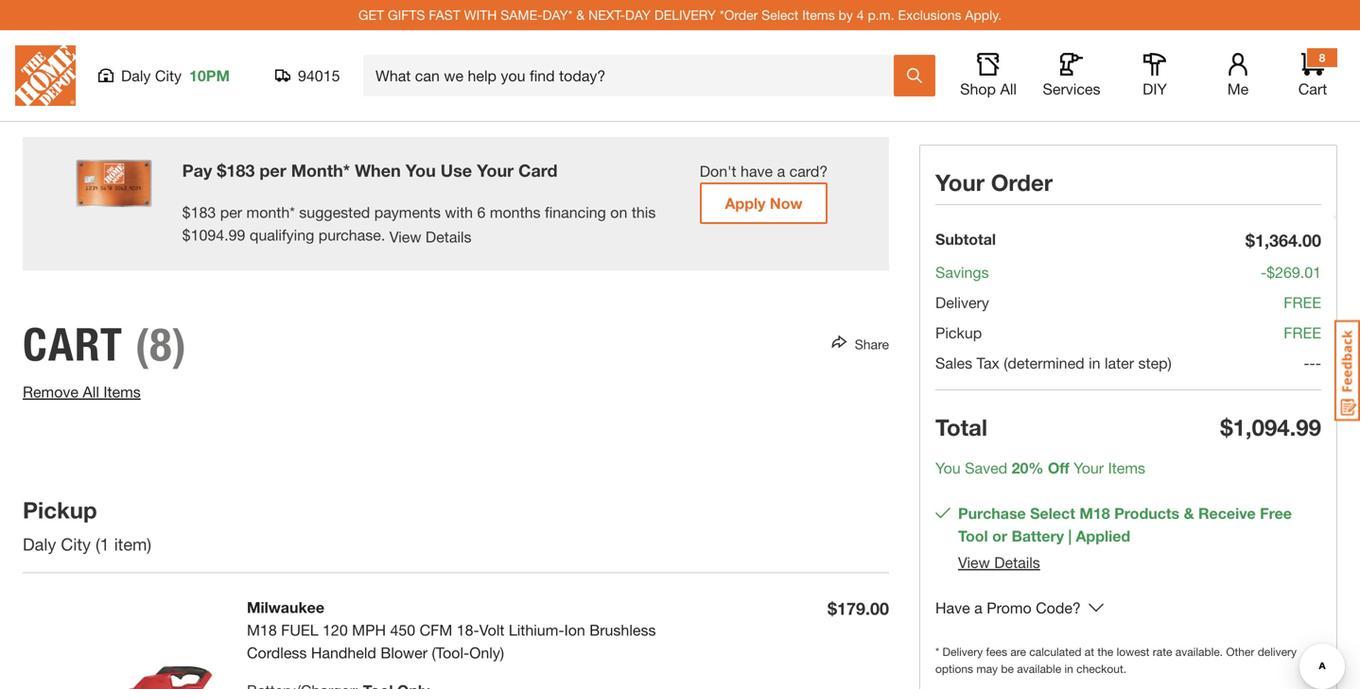 Task type: describe. For each thing, give the bounding box(es) containing it.
may
[[977, 663, 998, 676]]

1 horizontal spatial your
[[936, 169, 985, 196]]

saved
[[965, 459, 1008, 477]]

1 horizontal spatial details
[[995, 554, 1041, 572]]

daly for daly city 10pm
[[121, 67, 151, 85]]

month*
[[247, 203, 295, 221]]

next-
[[589, 7, 625, 23]]

month*
[[291, 160, 350, 181]]

day*
[[543, 7, 573, 23]]

you saved 20% off your item s
[[936, 459, 1146, 477]]

delivery inside * delivery fees are calculated at the lowest rate available. other delivery options may be available in checkout.
[[943, 646, 983, 659]]

rate
[[1153, 646, 1173, 659]]

months
[[490, 203, 541, 221]]

city for 10pm
[[155, 67, 182, 85]]

lowest
[[1117, 646, 1150, 659]]

be
[[1001, 663, 1014, 676]]

1094.99 qualifying purchase. view details
[[191, 226, 472, 246]]

shop
[[960, 80, 996, 98]]

apply now
[[725, 194, 803, 212]]

daly city 10pm
[[121, 67, 230, 85]]

sales
[[936, 354, 973, 372]]

have
[[936, 599, 971, 617]]

products
[[1115, 505, 1180, 523]]

450
[[390, 622, 416, 639]]

checkout.
[[1077, 663, 1127, 676]]

0 horizontal spatial pickup
[[23, 497, 97, 524]]

cart 8
[[1299, 51, 1328, 98]]

only)
[[470, 644, 504, 662]]

card
[[519, 160, 558, 181]]

all for remove
[[83, 383, 99, 401]]

remove
[[23, 383, 79, 401]]

sales tax (determined in later step)
[[936, 354, 1172, 372]]

fuel
[[281, 622, 318, 639]]

a inside have a promo code? link
[[975, 599, 983, 617]]

1
[[100, 534, 109, 555]]

*
[[936, 646, 940, 659]]

1094.99
[[191, 226, 245, 244]]

presentation image
[[76, 160, 152, 207]]

with
[[445, 203, 473, 221]]

savings
[[936, 264, 989, 281]]

remove all items link
[[23, 383, 141, 401]]

0 vertical spatial per
[[260, 160, 286, 181]]

apply now button
[[700, 183, 828, 224]]

---
[[1304, 354, 1322, 372]]

1 vertical spatial $
[[182, 203, 191, 221]]

2 horizontal spatial your
[[1074, 459, 1104, 477]]

options
[[936, 663, 974, 676]]

product image
[[23, 596, 217, 690]]

2 free from the top
[[1284, 324, 1322, 342]]

subtotal
[[936, 230, 996, 248]]

payments
[[374, 203, 441, 221]]

remove all items
[[23, 383, 141, 401]]

0 vertical spatial a
[[777, 162, 785, 180]]

0 vertical spatial 183
[[226, 160, 255, 181]]

applied
[[1076, 527, 1131, 545]]

now
[[770, 194, 803, 212]]

daly for daly city ( 1 item )
[[23, 534, 56, 555]]

0 vertical spatial $
[[217, 160, 226, 181]]

$1,094.99
[[1221, 414, 1322, 441]]

order
[[991, 169, 1053, 196]]

pay
[[182, 160, 212, 181]]

fees
[[986, 646, 1008, 659]]

total
[[936, 414, 988, 441]]

0 vertical spatial &
[[577, 7, 585, 23]]

me
[[1228, 80, 1249, 98]]

mph
[[352, 622, 386, 639]]

diy
[[1143, 80, 1167, 98]]

receive
[[1199, 505, 1256, 523]]

step)
[[1139, 354, 1172, 372]]

0 vertical spatial in
[[1089, 354, 1101, 372]]

on
[[611, 203, 628, 221]]

diy button
[[1125, 53, 1186, 98]]

|
[[1069, 527, 1072, 545]]

)
[[147, 534, 151, 555]]

with
[[464, 7, 497, 23]]

0 horizontal spatial your
[[477, 160, 514, 181]]

volt
[[479, 622, 505, 639]]

18-
[[457, 622, 479, 639]]

ion
[[564, 622, 585, 639]]

cfm
[[420, 622, 453, 639]]

* delivery fees are calculated at the lowest rate available. other delivery options may be available in checkout.
[[936, 646, 1297, 676]]

$179.00
[[828, 599, 889, 619]]

(
[[96, 534, 100, 555]]

details inside 1094.99 qualifying purchase. view details
[[426, 228, 472, 246]]

0 vertical spatial you
[[406, 160, 436, 181]]

1 horizontal spatial items
[[803, 7, 835, 23]]

(8)
[[135, 317, 187, 372]]

shop all button
[[958, 53, 1019, 98]]

8
[[1320, 51, 1326, 64]]

handheld
[[311, 644, 376, 662]]

purchase.
[[319, 226, 385, 244]]

$269.01
[[1267, 264, 1322, 281]]

view details
[[958, 554, 1041, 572]]

get gifts fast with same-day* & next-day delivery *order select items by 4 p.m. exclusions apply.
[[359, 7, 1002, 23]]

-$269.01
[[1261, 264, 1322, 281]]

apply
[[725, 194, 766, 212]]



Task type: vqa. For each thing, say whether or not it's contained in the screenshot.
DOWNLOAD
no



Task type: locate. For each thing, give the bounding box(es) containing it.
0 horizontal spatial city
[[61, 534, 91, 555]]

pay $ 183 per month* when you use your card
[[182, 160, 558, 181]]

city for (
[[61, 534, 91, 555]]

per up month*
[[260, 160, 286, 181]]

pickup
[[936, 324, 982, 342], [23, 497, 97, 524]]

m18 up cordless
[[247, 622, 277, 639]]

details
[[426, 228, 472, 246], [995, 554, 1041, 572]]

financing
[[545, 203, 606, 221]]

view down payments
[[390, 228, 422, 246]]

1 vertical spatial pickup
[[23, 497, 97, 524]]

1 vertical spatial view details button
[[958, 554, 1041, 572]]

are
[[1011, 646, 1027, 659]]

per up 1094.99
[[220, 203, 242, 221]]

0 vertical spatial city
[[155, 67, 182, 85]]

*order
[[720, 7, 758, 23]]

$ inside months financing on this $
[[182, 226, 191, 244]]

cart
[[23, 317, 123, 372]]

in left later
[[1089, 354, 1101, 372]]

What can we help you find today? search field
[[376, 56, 893, 96]]

0 horizontal spatial you
[[406, 160, 436, 181]]

select inside purchase select m18 products & receive free tool or battery
[[1031, 505, 1076, 523]]

1 vertical spatial free
[[1284, 324, 1322, 342]]

get
[[359, 7, 384, 23]]

battery
[[1012, 527, 1064, 545]]

1 vertical spatial view
[[958, 554, 990, 572]]

1 vertical spatial details
[[995, 554, 1041, 572]]

your right 'use'
[[477, 160, 514, 181]]

view down the tool
[[958, 554, 990, 572]]

details down or
[[995, 554, 1041, 572]]

gifts
[[388, 7, 425, 23]]

94015 button
[[275, 66, 341, 85]]

daly left 10pm
[[121, 67, 151, 85]]

0 horizontal spatial all
[[83, 383, 99, 401]]

1 vertical spatial 183
[[191, 203, 216, 221]]

details down with at the left of the page
[[426, 228, 472, 246]]

in down calculated
[[1065, 663, 1074, 676]]

calculated
[[1030, 646, 1082, 659]]

-
[[1261, 264, 1267, 281], [1304, 354, 1310, 372], [1310, 354, 1316, 372], [1316, 354, 1322, 372]]

$1,364.00
[[1246, 230, 1322, 251]]

pickup up sales
[[936, 324, 982, 342]]

0 vertical spatial pickup
[[936, 324, 982, 342]]

1 vertical spatial per
[[220, 203, 242, 221]]

2 vertical spatial $
[[182, 226, 191, 244]]

milwaukee
[[247, 599, 325, 617]]

1 horizontal spatial &
[[1184, 505, 1195, 523]]

1 horizontal spatial per
[[260, 160, 286, 181]]

1 vertical spatial m18
[[247, 622, 277, 639]]

1 horizontal spatial city
[[155, 67, 182, 85]]

select up battery
[[1031, 505, 1076, 523]]

1 vertical spatial all
[[83, 383, 99, 401]]

0 horizontal spatial view details button
[[390, 226, 472, 248]]

by
[[839, 7, 853, 23]]

lithium-
[[509, 622, 564, 639]]

view details button down or
[[958, 554, 1041, 572]]

purchase
[[958, 505, 1026, 523]]

apply.
[[966, 7, 1002, 23]]

delivery up options
[[943, 646, 983, 659]]

available.
[[1176, 646, 1223, 659]]

$ right pay
[[217, 160, 226, 181]]

1 horizontal spatial in
[[1089, 354, 1101, 372]]

$ down pay
[[182, 226, 191, 244]]

off
[[1048, 459, 1070, 477]]

120
[[323, 622, 348, 639]]

all right remove on the bottom of page
[[83, 383, 99, 401]]

0 horizontal spatial &
[[577, 7, 585, 23]]

m18 inside purchase select m18 products & receive free tool or battery
[[1080, 505, 1110, 523]]

cordless
[[247, 644, 307, 662]]

milwaukee m18 fuel 120 mph 450 cfm 18-volt lithium-ion brushless cordless handheld blower (tool-only)
[[247, 599, 656, 662]]

suggested
[[299, 203, 370, 221]]

items
[[803, 7, 835, 23], [103, 383, 141, 401]]

you left 'use'
[[406, 160, 436, 181]]

m18 inside milwaukee m18 fuel 120 mph 450 cfm 18-volt lithium-ion brushless cordless handheld blower (tool-only)
[[247, 622, 277, 639]]

0 vertical spatial daly
[[121, 67, 151, 85]]

view inside 1094.99 qualifying purchase. view details
[[390, 228, 422, 246]]

0 horizontal spatial m18
[[247, 622, 277, 639]]

0 horizontal spatial items
[[103, 383, 141, 401]]

1 horizontal spatial view
[[958, 554, 990, 572]]

share link
[[847, 337, 889, 353]]

0 vertical spatial select
[[762, 7, 799, 23]]

1 vertical spatial you
[[936, 459, 961, 477]]

item
[[114, 534, 147, 555]]

1 vertical spatial &
[[1184, 505, 1195, 523]]

1 vertical spatial daly
[[23, 534, 56, 555]]

0 vertical spatial m18
[[1080, 505, 1110, 523]]

other
[[1227, 646, 1255, 659]]

0 horizontal spatial details
[[426, 228, 472, 246]]

or
[[993, 527, 1008, 545]]

1 horizontal spatial all
[[1001, 80, 1017, 98]]

free up ---
[[1284, 324, 1322, 342]]

0 vertical spatial items
[[803, 7, 835, 23]]

select right the *order
[[762, 7, 799, 23]]

0 horizontal spatial select
[[762, 7, 799, 23]]

daly left (
[[23, 534, 56, 555]]

city left 10pm
[[155, 67, 182, 85]]

items down cart (8)
[[103, 383, 141, 401]]

0 vertical spatial details
[[426, 228, 472, 246]]

daly
[[121, 67, 151, 85], [23, 534, 56, 555]]

per
[[260, 160, 286, 181], [220, 203, 242, 221]]

pickup up daly city ( 1 item )
[[23, 497, 97, 524]]

services button
[[1042, 53, 1102, 98]]

your
[[477, 160, 514, 181], [936, 169, 985, 196], [1074, 459, 1104, 477]]

your up subtotal
[[936, 169, 985, 196]]

183 right pay
[[226, 160, 255, 181]]

0 horizontal spatial a
[[777, 162, 785, 180]]

you left saved
[[936, 459, 961, 477]]

view details button down payments
[[390, 226, 472, 248]]

1 vertical spatial a
[[975, 599, 983, 617]]

free down $269.01 on the right top
[[1284, 294, 1322, 312]]

all inside button
[[1001, 80, 1017, 98]]

free
[[1260, 505, 1292, 523]]

0 vertical spatial free
[[1284, 294, 1322, 312]]

delivery
[[936, 294, 990, 312], [943, 646, 983, 659]]

1 horizontal spatial select
[[1031, 505, 1076, 523]]

months financing on this $
[[182, 203, 656, 244]]

1 vertical spatial city
[[61, 534, 91, 555]]

delivery
[[1258, 646, 1297, 659]]

$ up 1094.99
[[182, 203, 191, 221]]

1 vertical spatial items
[[103, 383, 141, 401]]

cart (8)
[[23, 317, 187, 372]]

0 horizontal spatial in
[[1065, 663, 1074, 676]]

1 free from the top
[[1284, 294, 1322, 312]]

your order
[[936, 169, 1053, 196]]

daly city ( 1 item )
[[23, 534, 156, 555]]

& left receive
[[1184, 505, 1195, 523]]

at
[[1085, 646, 1095, 659]]

94015
[[298, 67, 340, 85]]

items left by
[[803, 7, 835, 23]]

1 vertical spatial select
[[1031, 505, 1076, 523]]

delivery down 'savings'
[[936, 294, 990, 312]]

have
[[741, 162, 773, 180]]

all for shop
[[1001, 80, 1017, 98]]

1 horizontal spatial a
[[975, 599, 983, 617]]

city left (
[[61, 534, 91, 555]]

m18 up | applied
[[1080, 505, 1110, 523]]

cart
[[1299, 80, 1328, 98]]

when
[[355, 160, 401, 181]]

0 horizontal spatial daly
[[23, 534, 56, 555]]

all right shop
[[1001, 80, 1017, 98]]

use
[[441, 160, 472, 181]]

you
[[406, 160, 436, 181], [936, 459, 961, 477]]

1 vertical spatial in
[[1065, 663, 1074, 676]]

& right day*
[[577, 7, 585, 23]]

card?
[[790, 162, 828, 180]]

have a promo code?
[[936, 599, 1081, 617]]

10pm
[[189, 67, 230, 85]]

feedback link image
[[1335, 320, 1361, 422]]

1 horizontal spatial you
[[936, 459, 961, 477]]

exclusions
[[898, 7, 962, 23]]

view
[[390, 228, 422, 246], [958, 554, 990, 572]]

have a promo code? link
[[936, 597, 1081, 621]]

0 vertical spatial delivery
[[936, 294, 990, 312]]

the home depot logo image
[[15, 45, 76, 106]]

city
[[155, 67, 182, 85], [61, 534, 91, 555]]

0 horizontal spatial view
[[390, 228, 422, 246]]

available
[[1017, 663, 1062, 676]]

0 vertical spatial view details button
[[390, 226, 472, 248]]

1 horizontal spatial m18
[[1080, 505, 1110, 523]]

183 up 1094.99
[[191, 203, 216, 221]]

p.m.
[[868, 7, 895, 23]]

(determined
[[1004, 354, 1085, 372]]

& inside purchase select m18 products & receive free tool or battery
[[1184, 505, 1195, 523]]

don't have a card?
[[700, 162, 828, 180]]

0 vertical spatial view
[[390, 228, 422, 246]]

0 horizontal spatial 183
[[191, 203, 216, 221]]

purchase select m18 products & receive free tool or battery
[[958, 505, 1292, 545]]

fast
[[429, 7, 461, 23]]

in inside * delivery fees are calculated at the lowest rate available. other delivery options may be available in checkout.
[[1065, 663, 1074, 676]]

in
[[1089, 354, 1101, 372], [1065, 663, 1074, 676]]

0 vertical spatial all
[[1001, 80, 1017, 98]]

tool
[[958, 527, 988, 545]]

your right off
[[1074, 459, 1104, 477]]

1 horizontal spatial view details button
[[958, 554, 1041, 572]]

1 vertical spatial delivery
[[943, 646, 983, 659]]

0 horizontal spatial per
[[220, 203, 242, 221]]

1 horizontal spatial pickup
[[936, 324, 982, 342]]

1 horizontal spatial 183
[[226, 160, 255, 181]]

shop all
[[960, 80, 1017, 98]]

select
[[762, 7, 799, 23], [1031, 505, 1076, 523]]

1 horizontal spatial daly
[[121, 67, 151, 85]]

m18
[[1080, 505, 1110, 523], [247, 622, 277, 639]]



